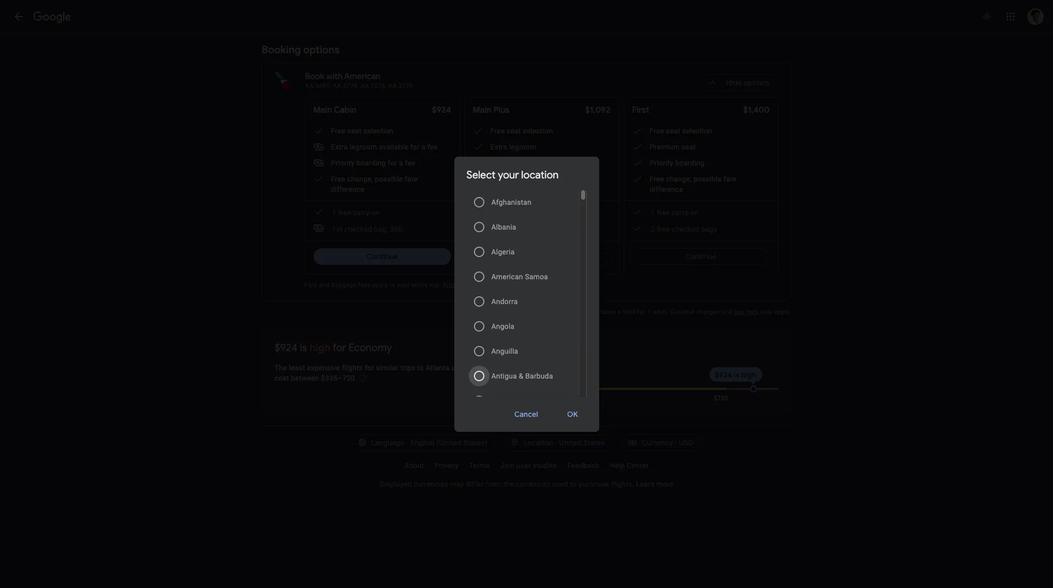 Task type: vqa. For each thing, say whether or not it's contained in the screenshot.
Free
yes



Task type: locate. For each thing, give the bounding box(es) containing it.
2 aa from the left
[[333, 82, 341, 90]]

your
[[498, 168, 519, 181], [397, 282, 410, 289]]

fees right + at right
[[623, 308, 636, 316]]

help center
[[610, 462, 649, 470]]

1 horizontal spatial priority
[[490, 159, 514, 167]]

boarding for first
[[675, 159, 705, 167]]

may left the differ
[[450, 480, 464, 489]]

extra for cabin
[[331, 143, 348, 151]]

2 horizontal spatial free seat selection
[[650, 127, 712, 135]]

3729
[[398, 82, 413, 90]]

first checked bag is free element
[[473, 223, 561, 234]]

1 free carry-on up "first checked bag costs 60 us dollars" "element"
[[332, 209, 380, 217]]

1 horizontal spatial a
[[422, 143, 426, 151]]

aa left 1276,
[[361, 82, 369, 90]]

difference up afghanistan
[[490, 185, 524, 194]]

1 selection from the left
[[363, 127, 394, 135]]

0 horizontal spatial continue button
[[313, 248, 451, 265]]

boarding up location
[[516, 159, 545, 167]]

$924 for $924 is high for economy
[[275, 342, 298, 355]]

seat
[[347, 127, 362, 135], [507, 127, 521, 135], [666, 127, 680, 135], [682, 143, 696, 151]]

free seat selection up premium seat
[[650, 127, 712, 135]]

1 up the albania
[[491, 209, 496, 217]]

free seat selection down cabin
[[331, 127, 394, 135]]

main left cabin
[[313, 105, 332, 115]]

currencies
[[414, 480, 448, 489], [516, 480, 550, 489]]

1 horizontal spatial on
[[531, 209, 539, 217]]

1 continue button from the left
[[313, 248, 451, 265]]

1 horizontal spatial fare
[[564, 175, 577, 183]]

priority down the extra legroom available for a fee
[[331, 159, 355, 167]]

a
[[422, 143, 426, 151], [399, 159, 403, 167], [559, 159, 563, 167]]

free seat selection for cabin
[[331, 127, 394, 135]]

0 horizontal spatial boarding
[[357, 159, 386, 167]]

carry- for plus
[[512, 209, 531, 217]]

policy
[[485, 282, 502, 289]]

seat up premium seat
[[666, 127, 680, 135]]

aa
[[305, 82, 314, 90], [333, 82, 341, 90], [361, 82, 369, 90], [388, 82, 397, 90]]

1 horizontal spatial and
[[722, 308, 732, 316]]

extra down main cabin
[[331, 143, 348, 151]]

0 vertical spatial $924
[[432, 105, 451, 115]]

fare
[[405, 175, 418, 183], [564, 175, 577, 183], [724, 175, 737, 183]]

3 checked from the left
[[672, 225, 699, 233]]

carry- up 2 free checked bags at the right top
[[672, 209, 691, 217]]

free change, possible fare difference up afghanistan
[[490, 175, 577, 194]]

priority
[[331, 159, 355, 167], [490, 159, 514, 167], [650, 159, 674, 167]]

1 horizontal spatial free seat selection
[[490, 127, 553, 135]]

priority up select your location
[[490, 159, 514, 167]]

to right used
[[570, 480, 577, 489]]

1 vertical spatial bag
[[472, 282, 483, 289]]

free change, possible fare difference for plus
[[490, 175, 577, 194]]

fee
[[427, 143, 438, 151], [405, 159, 415, 167], [564, 159, 575, 167]]

hide options
[[726, 78, 770, 87]]

2 free change, possible fare difference from the left
[[490, 175, 577, 194]]

required
[[575, 308, 599, 316]]

1 checked from the left
[[344, 225, 372, 233]]

a down available
[[399, 159, 403, 167]]

carry-
[[353, 209, 372, 217], [512, 209, 531, 217], [672, 209, 691, 217]]

1st inside first checked bag is free element
[[491, 225, 502, 233]]

continue button down bags
[[632, 248, 770, 265]]

2 horizontal spatial change,
[[666, 175, 692, 183]]

1 horizontal spatial main
[[473, 105, 492, 115]]

2 horizontal spatial a
[[559, 159, 563, 167]]

1 horizontal spatial possible
[[534, 175, 562, 183]]

1 horizontal spatial checked
[[504, 225, 531, 233]]

$924 is high
[[715, 371, 757, 380]]

0 horizontal spatial continue
[[367, 252, 398, 261]]

bag
[[533, 225, 546, 233], [472, 282, 483, 289], [734, 308, 745, 316]]

free change, possible fare difference down the extra legroom available for a fee
[[331, 175, 418, 194]]

0 horizontal spatial priority boarding for a fee
[[331, 159, 415, 167]]

2 change, from the left
[[507, 175, 532, 183]]

2 selection from the left
[[523, 127, 553, 135]]

1
[[332, 209, 336, 217], [491, 209, 496, 217], [651, 209, 655, 217], [647, 308, 651, 316]]

0 horizontal spatial high
[[310, 342, 330, 355]]

2 legroom from the left
[[509, 143, 537, 151]]

legroom for main plus
[[509, 143, 537, 151]]

flights
[[342, 364, 363, 372]]

1st left bag:
[[332, 225, 343, 233]]

carry- up "first checked bag costs 60 us dollars" "element"
[[353, 209, 372, 217]]

fees left apply
[[358, 282, 371, 289]]

0 horizontal spatial your
[[397, 282, 410, 289]]

terms
[[469, 462, 490, 470]]

2 1 free carry-on from the left
[[491, 209, 539, 217]]

2 on from the left
[[531, 209, 539, 217]]

legroom left available
[[350, 143, 377, 151]]

and right charges
[[722, 308, 732, 316]]

for
[[410, 143, 420, 151], [388, 159, 397, 167], [547, 159, 557, 167], [637, 308, 645, 316], [333, 342, 346, 355], [365, 364, 374, 372]]

2 carry- from the left
[[512, 209, 531, 217]]

to inside the least expensive flights for similar trips to atlanta usually cost between $335–720.
[[417, 364, 424, 372]]

1 free seat selection from the left
[[331, 127, 394, 135]]

possible down the extra legroom available for a fee
[[375, 175, 403, 183]]

samoa
[[525, 272, 548, 281]]

plus
[[494, 105, 509, 115]]

fare and baggage fees apply to your entire trip. american bag policy
[[305, 282, 502, 289]]

1 horizontal spatial free change, possible fare difference
[[490, 175, 577, 194]]

0 horizontal spatial extra
[[331, 143, 348, 151]]

free
[[331, 127, 345, 135], [490, 127, 505, 135], [650, 127, 664, 135], [331, 175, 345, 183], [490, 175, 505, 183], [650, 175, 664, 183]]

1 free carry-on
[[332, 209, 380, 217], [491, 209, 539, 217], [651, 209, 699, 217]]

0 horizontal spatial carry-
[[353, 209, 372, 217]]

continue button down bag:
[[313, 248, 451, 265]]

0 vertical spatial high
[[310, 342, 330, 355]]

1 1st from the left
[[332, 225, 343, 233]]

bag right charges
[[734, 308, 745, 316]]

1 vertical spatial options
[[744, 78, 770, 87]]

learn more about price insights image
[[359, 374, 367, 383]]

free inside first checked bag is free element
[[548, 225, 561, 233]]

2 horizontal spatial fare
[[724, 175, 737, 183]]

extra for plus
[[490, 143, 507, 151]]

bag left policy
[[472, 282, 483, 289]]

1 legroom from the left
[[350, 143, 377, 151]]

4 aa from the left
[[388, 82, 397, 90]]

economy
[[349, 342, 392, 355]]

terms link
[[464, 458, 495, 474]]

to right apply
[[390, 282, 395, 289]]

list
[[262, 0, 791, 31]]

1 horizontal spatial may
[[761, 308, 773, 316]]

1 horizontal spatial is
[[734, 371, 740, 380]]

1 aa from the left
[[305, 82, 314, 90]]

0 vertical spatial to
[[390, 282, 395, 289]]

the
[[275, 364, 287, 372]]

1 vertical spatial and
[[722, 308, 732, 316]]

difference up "first checked bag costs 60 us dollars" "element"
[[331, 185, 365, 194]]

aa left the '3729'
[[388, 82, 397, 90]]

1 horizontal spatial bag
[[533, 225, 546, 233]]

1 horizontal spatial 1st
[[491, 225, 502, 233]]

1 priority from the left
[[331, 159, 355, 167]]

1 horizontal spatial selection
[[523, 127, 553, 135]]

trip.
[[430, 282, 441, 289]]

free up "first checked bag costs 60 us dollars" "element"
[[338, 209, 351, 217]]

angola
[[491, 322, 515, 330]]

legroom up select your location
[[509, 143, 537, 151]]

bag right the albania
[[533, 225, 546, 233]]

list item
[[262, 0, 791, 31]]

2 possible from the left
[[534, 175, 562, 183]]

difference down priority boarding
[[650, 185, 683, 194]]

0 horizontal spatial 1 free carry-on
[[332, 209, 380, 217]]

for up the flights
[[333, 342, 346, 355]]

1 possible from the left
[[375, 175, 403, 183]]

2 horizontal spatial bag
[[734, 308, 745, 316]]

priority boarding for a fee down the extra legroom available for a fee
[[331, 159, 415, 167]]

0 vertical spatial bag
[[533, 225, 546, 233]]

0 horizontal spatial possible
[[375, 175, 403, 183]]

0 horizontal spatial is
[[300, 342, 307, 355]]

on
[[372, 209, 380, 217], [531, 209, 539, 217], [691, 209, 699, 217]]

to
[[390, 282, 395, 289], [417, 364, 424, 372], [570, 480, 577, 489]]

possible for plus
[[534, 175, 562, 183]]

0 horizontal spatial on
[[372, 209, 380, 217]]

currencies down join user studies
[[516, 480, 550, 489]]

0 vertical spatial and
[[319, 282, 330, 289]]

continue down bags
[[685, 252, 717, 261]]

2 vertical spatial to
[[570, 480, 577, 489]]

0 vertical spatial american
[[344, 71, 381, 82]]

1 free carry-on down afghanistan
[[491, 209, 539, 217]]

booking options
[[262, 43, 340, 56]]

differ
[[466, 480, 484, 489]]

1 horizontal spatial difference
[[490, 185, 524, 194]]

possible down priority boarding
[[694, 175, 722, 183]]

premium seat
[[650, 143, 696, 151]]

american right trip.
[[443, 282, 471, 289]]

0 horizontal spatial options
[[303, 43, 340, 56]]

1 1 free carry-on from the left
[[332, 209, 380, 217]]

join user studies link
[[495, 458, 562, 474]]

options inside dropdown button
[[744, 78, 770, 87]]

priority boarding for a fee
[[331, 159, 415, 167], [490, 159, 575, 167]]

your up afghanistan
[[498, 168, 519, 181]]

$924 up $720
[[715, 371, 732, 380]]

options right hide
[[744, 78, 770, 87]]

options for booking options
[[303, 43, 340, 56]]

currencies down privacy
[[414, 480, 448, 489]]

selection up extra legroom
[[523, 127, 553, 135]]

andorra
[[491, 297, 518, 306]]

1 free carry-on up 2 free checked bags at the right top
[[651, 209, 699, 217]]

fare for $924
[[405, 175, 418, 183]]

$1,400
[[743, 105, 770, 115]]

2
[[651, 225, 655, 233]]

location
[[521, 168, 559, 181]]

0 horizontal spatial selection
[[363, 127, 394, 135]]

difference for plus
[[490, 185, 524, 194]]

1st inside "first checked bag costs 60 us dollars" "element"
[[332, 225, 343, 233]]

from
[[486, 480, 501, 489]]

1 horizontal spatial boarding
[[516, 159, 545, 167]]

antigua
[[491, 372, 517, 380]]

1 continue from the left
[[367, 252, 398, 261]]

0 vertical spatial is
[[300, 342, 307, 355]]

1 main from the left
[[313, 105, 332, 115]]

1st
[[332, 225, 343, 233], [491, 225, 502, 233]]

+
[[618, 308, 621, 316]]

2 horizontal spatial selection
[[682, 127, 712, 135]]

2 1st from the left
[[491, 225, 502, 233]]

legroom
[[350, 143, 377, 151], [509, 143, 537, 151]]

free seat selection for plus
[[490, 127, 553, 135]]

usually
[[451, 364, 475, 372]]

difference for cabin
[[331, 185, 365, 194]]

0 horizontal spatial 1st
[[332, 225, 343, 233]]

1 vertical spatial high
[[741, 371, 757, 380]]

2 extra from the left
[[490, 143, 507, 151]]

2 vertical spatial $924
[[715, 371, 732, 380]]

and right fare
[[319, 282, 330, 289]]

boarding for main cabin
[[357, 159, 386, 167]]

1 horizontal spatial carry-
[[512, 209, 531, 217]]

1 horizontal spatial high
[[741, 371, 757, 380]]

0 horizontal spatial checked
[[344, 225, 372, 233]]

fare for $1,092
[[564, 175, 577, 183]]

for up learn more about price insights icon
[[365, 364, 374, 372]]

continue down bag:
[[367, 252, 398, 261]]

checked up algeria at the left of the page
[[504, 225, 531, 233]]

2 main from the left
[[473, 105, 492, 115]]

1 horizontal spatial your
[[498, 168, 519, 181]]

1 horizontal spatial 1 free carry-on
[[491, 209, 539, 217]]

2 horizontal spatial carry-
[[672, 209, 691, 217]]

on up 1st checked bag free
[[531, 209, 539, 217]]

a up location
[[559, 159, 563, 167]]

algeria
[[491, 248, 515, 256]]

1 horizontal spatial $924
[[432, 105, 451, 115]]

privacy
[[435, 462, 459, 470]]

seat for main plus
[[507, 127, 521, 135]]

1 horizontal spatial legroom
[[509, 143, 537, 151]]

1 horizontal spatial fee
[[427, 143, 438, 151]]

join
[[500, 462, 515, 470]]

continue
[[367, 252, 398, 261], [685, 252, 717, 261]]

3 difference from the left
[[650, 185, 683, 194]]

$924 left main plus
[[432, 105, 451, 115]]

ok
[[567, 410, 578, 419]]

1 difference from the left
[[331, 185, 365, 194]]

1 horizontal spatial extra
[[490, 143, 507, 151]]

free seat selection
[[331, 127, 394, 135], [490, 127, 553, 135], [650, 127, 712, 135]]

0 horizontal spatial free change, possible fare difference
[[331, 175, 418, 194]]

barbuda
[[525, 372, 553, 380]]

free change, possible fare difference
[[331, 175, 418, 194], [490, 175, 577, 194], [650, 175, 737, 194]]

priority for main cabin
[[331, 159, 355, 167]]

possible for cabin
[[375, 175, 403, 183]]

2 continue from the left
[[685, 252, 717, 261]]

american up flight numbers aa 3695, aa 2778, aa 1276, aa 3729 text box
[[344, 71, 381, 82]]

and
[[319, 282, 330, 289], [722, 308, 732, 316]]

1 up 2
[[651, 209, 655, 217]]

2 horizontal spatial difference
[[650, 185, 683, 194]]

change, down the extra legroom available for a fee
[[347, 175, 373, 183]]

3 selection from the left
[[682, 127, 712, 135]]

change, down priority boarding
[[666, 175, 692, 183]]

1 free change, possible fare difference from the left
[[331, 175, 418, 194]]

3 boarding from the left
[[675, 159, 705, 167]]

0 horizontal spatial fare
[[405, 175, 418, 183]]

on up 2 free checked bags at the right top
[[691, 209, 699, 217]]

0 horizontal spatial main
[[313, 105, 332, 115]]

free down afghanistan
[[497, 209, 510, 217]]

seat for first
[[666, 127, 680, 135]]

american up policy
[[491, 272, 523, 281]]

3 carry- from the left
[[672, 209, 691, 217]]

boarding down the extra legroom available for a fee
[[357, 159, 386, 167]]

seat down cabin
[[347, 127, 362, 135]]

0 vertical spatial options
[[303, 43, 340, 56]]

main left plus
[[473, 105, 492, 115]]

book with american aa 3695, aa 2778, aa 1276, aa 3729
[[305, 71, 413, 90]]

0 horizontal spatial priority
[[331, 159, 355, 167]]

is for $924 is high
[[734, 371, 740, 380]]

2 fare from the left
[[564, 175, 577, 183]]

checked inside "element"
[[344, 225, 372, 233]]

0 horizontal spatial american
[[344, 71, 381, 82]]

2 horizontal spatial $924
[[715, 371, 732, 380]]

1 vertical spatial may
[[450, 480, 464, 489]]

checked for bag
[[504, 225, 531, 233]]

1 horizontal spatial change,
[[507, 175, 532, 183]]

1 up "first checked bag costs 60 us dollars" "element"
[[332, 209, 336, 217]]

(united
[[437, 438, 462, 448]]

a right available
[[422, 143, 426, 151]]

entire
[[411, 282, 428, 289]]

free change, possible fare difference down priority boarding
[[650, 175, 737, 194]]

free up 2 free checked bags at the right top
[[657, 209, 670, 217]]

0 vertical spatial your
[[498, 168, 519, 181]]

1 horizontal spatial to
[[417, 364, 424, 372]]

checked left bags
[[672, 225, 699, 233]]

2 difference from the left
[[490, 185, 524, 194]]

change, up afghanistan
[[507, 175, 532, 183]]

extra
[[331, 143, 348, 151], [490, 143, 507, 151]]

3 priority from the left
[[650, 159, 674, 167]]

$924 up the
[[275, 342, 298, 355]]

selection up premium seat
[[682, 127, 712, 135]]

1 vertical spatial is
[[734, 371, 740, 380]]

options up book
[[303, 43, 340, 56]]

1 for first
[[651, 209, 655, 217]]

change, for plus
[[507, 175, 532, 183]]

adult.
[[652, 308, 669, 316]]

extra legroom available for a fee
[[331, 143, 438, 151]]

&
[[519, 372, 524, 380]]

checked left bag:
[[344, 225, 372, 233]]

help center link
[[605, 458, 654, 474]]

on for plus
[[531, 209, 539, 217]]

1st for 1st checked bag free
[[491, 225, 502, 233]]

0 horizontal spatial bag
[[472, 282, 483, 289]]

2 free seat selection from the left
[[490, 127, 553, 135]]

2 horizontal spatial on
[[691, 209, 699, 217]]

extra up select your location
[[490, 143, 507, 151]]

1 on from the left
[[372, 209, 380, 217]]

may
[[761, 308, 773, 316], [450, 480, 464, 489]]

3 fare from the left
[[724, 175, 737, 183]]

aa down with
[[333, 82, 341, 90]]

prices include required taxes + fees for 1 adult. optional charges and bag fees may apply.
[[532, 308, 792, 316]]

options for hide options
[[744, 78, 770, 87]]

free
[[338, 209, 351, 217], [497, 209, 510, 217], [657, 209, 670, 217], [548, 225, 561, 233], [657, 225, 670, 233]]

$924
[[432, 105, 451, 115], [275, 342, 298, 355], [715, 371, 732, 380]]

1 boarding from the left
[[357, 159, 386, 167]]

1 carry- from the left
[[353, 209, 372, 217]]

$924 for $924
[[432, 105, 451, 115]]

seat up extra legroom
[[507, 127, 521, 135]]

$60
[[390, 225, 403, 233]]

2 vertical spatial bag
[[734, 308, 745, 316]]

1st for 1st checked bag: $60
[[332, 225, 343, 233]]

1 vertical spatial american
[[491, 272, 523, 281]]

boarding down premium seat
[[675, 159, 705, 167]]

1 change, from the left
[[347, 175, 373, 183]]

free for first
[[657, 209, 670, 217]]

2 horizontal spatial fees
[[747, 308, 759, 316]]

2 horizontal spatial possible
[[694, 175, 722, 183]]

options
[[303, 43, 340, 56], [744, 78, 770, 87]]

2 horizontal spatial checked
[[672, 225, 699, 233]]

2 checked from the left
[[504, 225, 531, 233]]

1 horizontal spatial currencies
[[516, 480, 550, 489]]

1 extra from the left
[[331, 143, 348, 151]]

1st up algeria at the left of the page
[[491, 225, 502, 233]]

1 free carry-on for cabin
[[332, 209, 380, 217]]

possible down extra legroom
[[534, 175, 562, 183]]

carry- down afghanistan
[[512, 209, 531, 217]]

free seat selection up extra legroom
[[490, 127, 553, 135]]

aa down book
[[305, 82, 314, 90]]

selection up the extra legroom available for a fee
[[363, 127, 394, 135]]

free right the albania
[[548, 225, 561, 233]]

priority down premium
[[650, 159, 674, 167]]

0 horizontal spatial difference
[[331, 185, 365, 194]]

high
[[310, 342, 330, 355], [741, 371, 757, 380]]

1 vertical spatial your
[[397, 282, 410, 289]]

1 horizontal spatial continue button
[[632, 248, 770, 265]]

0 horizontal spatial currencies
[[414, 480, 448, 489]]

priority boarding for a fee up location
[[490, 159, 575, 167]]

on up bag:
[[372, 209, 380, 217]]

your left entire
[[397, 282, 410, 289]]

2 horizontal spatial free change, possible fare difference
[[650, 175, 737, 194]]

1 free carry-on for plus
[[491, 209, 539, 217]]

bag:
[[374, 225, 388, 233]]

to right trips
[[417, 364, 424, 372]]

1 fare from the left
[[405, 175, 418, 183]]

bags
[[701, 225, 718, 233]]

1 vertical spatial to
[[417, 364, 424, 372]]

similar
[[376, 364, 399, 372]]

2 horizontal spatial priority
[[650, 159, 674, 167]]

fees left apply.
[[747, 308, 759, 316]]

2 horizontal spatial fee
[[564, 159, 575, 167]]

0 horizontal spatial free seat selection
[[331, 127, 394, 135]]

2 priority boarding for a fee from the left
[[490, 159, 575, 167]]



Task type: describe. For each thing, give the bounding box(es) containing it.
afghanistan
[[491, 198, 532, 206]]

charges
[[697, 308, 720, 316]]

is for $924 is high for economy
[[300, 342, 307, 355]]

apply.
[[775, 308, 792, 316]]

select
[[467, 168, 496, 181]]

learn more link
[[636, 480, 674, 489]]

english (united states)
[[410, 438, 487, 448]]

join user studies
[[500, 462, 557, 470]]

high for $924 is high
[[741, 371, 757, 380]]

1 priority boarding for a fee from the left
[[331, 159, 415, 167]]

1276,
[[371, 82, 387, 90]]

1 currencies from the left
[[414, 480, 448, 489]]

on for cabin
[[372, 209, 380, 217]]

fare
[[305, 282, 317, 289]]

$335
[[577, 395, 592, 402]]

$720
[[714, 395, 728, 402]]

for up location
[[547, 159, 557, 167]]

with
[[326, 71, 343, 82]]

carry- for cabin
[[353, 209, 372, 217]]

go back image
[[12, 10, 25, 23]]

main for main cabin
[[313, 105, 332, 115]]

book
[[305, 71, 324, 82]]

american samoa
[[491, 272, 548, 281]]

free right 2
[[657, 225, 670, 233]]

free for main cabin
[[338, 209, 351, 217]]

available
[[379, 143, 408, 151]]

selection for plus
[[523, 127, 553, 135]]

2 continue button from the left
[[632, 248, 770, 265]]

user
[[517, 462, 531, 470]]

for left adult.
[[637, 308, 645, 316]]

selection for cabin
[[363, 127, 394, 135]]

for down available
[[388, 159, 397, 167]]

american bag policy link
[[443, 282, 502, 289]]

cancel
[[515, 410, 538, 419]]

1 for main plus
[[491, 209, 496, 217]]

booking
[[262, 43, 301, 56]]

0 vertical spatial may
[[761, 308, 773, 316]]

seat for main cabin
[[347, 127, 362, 135]]

bag fees button
[[734, 308, 759, 316]]

3 change, from the left
[[666, 175, 692, 183]]

flights.
[[611, 480, 634, 489]]

1 horizontal spatial american
[[443, 282, 471, 289]]

cancel button
[[502, 402, 551, 427]]

include
[[552, 308, 573, 316]]

expensive
[[307, 364, 340, 372]]

high for $924 is high for economy
[[310, 342, 330, 355]]

states
[[583, 438, 605, 448]]

united states
[[559, 438, 605, 448]]

optional
[[671, 308, 695, 316]]

premium
[[650, 143, 680, 151]]

albania
[[491, 223, 516, 231]]

english
[[410, 438, 435, 448]]

united
[[559, 438, 582, 448]]

3 free seat selection from the left
[[650, 127, 712, 135]]

apply
[[372, 282, 388, 289]]

3 possible from the left
[[694, 175, 722, 183]]

fare for $1,400
[[724, 175, 737, 183]]

0 horizontal spatial a
[[399, 159, 403, 167]]

states)
[[463, 438, 487, 448]]

feedback link
[[562, 458, 605, 474]]

anguilla
[[491, 347, 518, 355]]

1 horizontal spatial fees
[[623, 308, 636, 316]]

feedback
[[567, 462, 599, 470]]

prices
[[532, 308, 550, 316]]

select your location
[[467, 168, 559, 181]]

about
[[404, 462, 424, 470]]

hide options button
[[700, 75, 779, 91]]

free for main plus
[[497, 209, 510, 217]]

0 horizontal spatial to
[[390, 282, 395, 289]]

for inside the least expensive flights for similar trips to atlanta usually cost between $335–720.
[[365, 364, 374, 372]]

3 free change, possible fare difference from the left
[[650, 175, 737, 194]]

0 horizontal spatial fee
[[405, 159, 415, 167]]

cabin
[[334, 105, 357, 115]]

help
[[610, 462, 625, 470]]

atlanta
[[426, 364, 450, 372]]

2778,
[[343, 82, 359, 90]]

usd
[[679, 438, 694, 448]]

change, for cabin
[[347, 175, 373, 183]]

least
[[289, 364, 305, 372]]

main for main plus
[[473, 105, 492, 115]]

1 for main cabin
[[332, 209, 336, 217]]

main cabin
[[313, 105, 357, 115]]

between
[[291, 374, 319, 382]]

0 horizontal spatial may
[[450, 480, 464, 489]]

0 horizontal spatial fees
[[358, 282, 371, 289]]

first
[[632, 105, 649, 115]]

2 free checked bags
[[651, 225, 718, 233]]

1st checked bag: $60
[[332, 225, 403, 233]]

displayed currencies may differ from the currencies used to purchase flights. learn more
[[380, 480, 674, 489]]

seat up priority boarding
[[682, 143, 696, 151]]

2 horizontal spatial to
[[570, 480, 577, 489]]

extra legroom
[[490, 143, 537, 151]]

$924 for $924 is high
[[715, 371, 732, 380]]

about link
[[399, 458, 429, 474]]

for right available
[[410, 143, 420, 151]]

privacy link
[[429, 458, 464, 474]]

free change, possible fare difference for cabin
[[331, 175, 418, 194]]

center
[[627, 462, 649, 470]]

2 currencies from the left
[[516, 480, 550, 489]]

main plus
[[473, 105, 509, 115]]

ok button
[[555, 402, 591, 427]]

3 aa from the left
[[361, 82, 369, 90]]

0 horizontal spatial and
[[319, 282, 330, 289]]

$335–720.
[[321, 374, 357, 382]]

3 on from the left
[[691, 209, 699, 217]]

3 1 free carry-on from the left
[[651, 209, 699, 217]]

1 left adult.
[[647, 308, 651, 316]]

more
[[657, 480, 674, 489]]

2 boarding from the left
[[516, 159, 545, 167]]

first checked bag costs 60 us dollars element
[[313, 223, 403, 234]]

american inside book with american aa 3695, aa 2778, aa 1276, aa 3729
[[344, 71, 381, 82]]

currency
[[641, 438, 673, 448]]

argentina
[[491, 397, 523, 405]]

$1,092
[[585, 105, 610, 115]]

cost
[[275, 374, 289, 382]]

2 horizontal spatial american
[[491, 272, 523, 281]]

purchase
[[579, 480, 609, 489]]

priority for first
[[650, 159, 674, 167]]

checked for bag:
[[344, 225, 372, 233]]

Flight numbers AA 3695, AA 2778, AA 1276, AA 3729 text field
[[305, 82, 413, 90]]

the
[[503, 480, 514, 489]]

2 priority from the left
[[490, 159, 514, 167]]

priority boarding
[[650, 159, 705, 167]]

studies
[[533, 462, 557, 470]]

displayed
[[380, 480, 412, 489]]

antigua & barbuda
[[491, 372, 553, 380]]

$924 is high for economy
[[275, 342, 392, 355]]

legroom for main cabin
[[350, 143, 377, 151]]

language
[[371, 438, 405, 448]]



